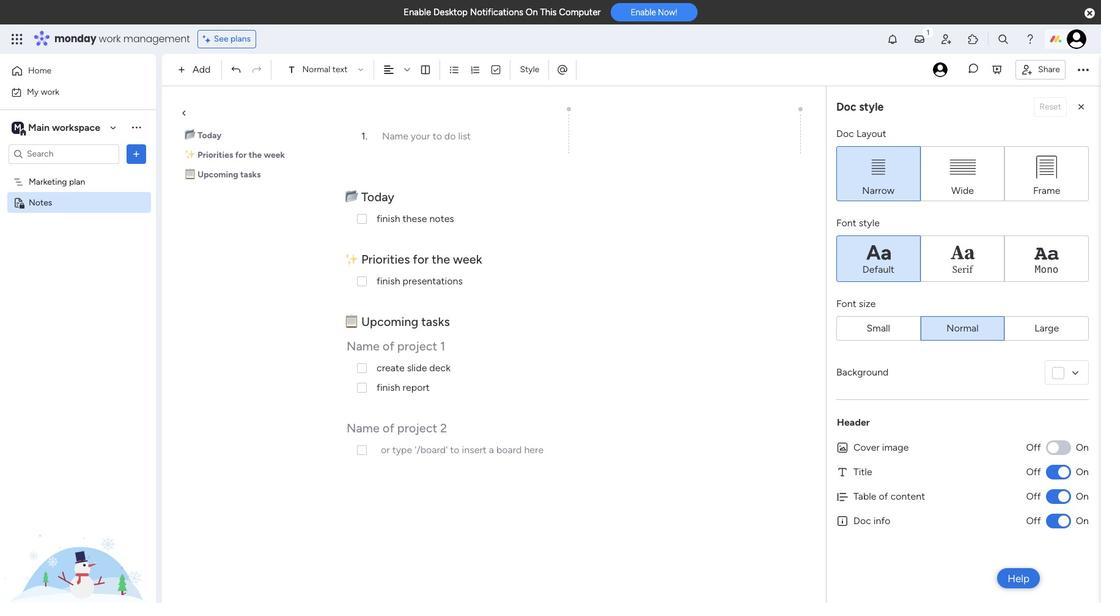 Task type: describe. For each thing, give the bounding box(es) containing it.
v2 ellipsis image
[[1079, 62, 1090, 78]]

on for table
[[1077, 491, 1090, 502]]

kendall parks image
[[1068, 29, 1087, 49]]

serif
[[953, 264, 974, 276]]

on for cover
[[1077, 442, 1090, 453]]

monday work management
[[54, 32, 190, 46]]

lottie animation image
[[0, 480, 156, 603]]

finish for finish report
[[377, 382, 401, 393]]

of
[[880, 491, 889, 502]]

0 vertical spatial the
[[249, 150, 262, 160]]

desktop
[[434, 7, 468, 18]]

computer
[[559, 7, 601, 18]]

dapulse close image
[[1085, 7, 1096, 20]]

1 vertical spatial for
[[413, 252, 429, 267]]

background
[[837, 366, 889, 378]]

create
[[377, 362, 405, 374]]

normal button
[[921, 316, 1005, 341]]

frame button
[[1005, 146, 1090, 201]]

doc info
[[854, 515, 891, 527]]

serif group
[[837, 236, 1090, 282]]

font for font style
[[837, 217, 857, 229]]

group for font size
[[837, 316, 1090, 341]]

my work button
[[7, 82, 132, 102]]

large
[[1035, 322, 1060, 334]]

mention image
[[557, 63, 569, 76]]

text
[[333, 64, 348, 75]]

1 horizontal spatial 📂
[[345, 190, 359, 204]]

1 vertical spatial 📋 upcoming tasks
[[345, 314, 450, 329]]

bulleted list image
[[449, 64, 460, 75]]

1 horizontal spatial 📂 today
[[345, 190, 398, 204]]

now!
[[659, 7, 678, 17]]

layout image
[[421, 64, 432, 75]]

inbox image
[[914, 33, 926, 45]]

home button
[[7, 61, 132, 81]]

off for of
[[1027, 491, 1042, 502]]

monday
[[54, 32, 96, 46]]

title
[[854, 466, 873, 478]]

0 vertical spatial today
[[198, 130, 222, 141]]

style
[[520, 64, 540, 75]]

deck
[[430, 362, 451, 374]]

doc for doc layout
[[837, 128, 855, 139]]

off for info
[[1027, 515, 1042, 527]]

enable now! button
[[611, 3, 698, 22]]

notes
[[430, 213, 454, 225]]

1 vertical spatial tasks
[[422, 314, 450, 329]]

font style
[[837, 217, 880, 229]]

1 horizontal spatial priorities
[[362, 252, 410, 267]]

1 image
[[923, 25, 934, 39]]

off for image
[[1027, 442, 1042, 453]]

finish report
[[377, 382, 430, 393]]

0 horizontal spatial ✨ priorities for the week
[[185, 150, 285, 160]]

small
[[867, 322, 891, 334]]

default
[[863, 264, 895, 275]]

workspace options image
[[130, 121, 143, 134]]

.
[[366, 130, 368, 142]]

enable now!
[[631, 7, 678, 17]]

1 horizontal spatial the
[[432, 252, 450, 267]]

size
[[859, 298, 876, 310]]

my work
[[27, 87, 59, 97]]

main
[[28, 121, 50, 133]]

help
[[1008, 572, 1030, 585]]

see
[[214, 34, 229, 44]]

style button
[[515, 59, 545, 80]]

numbered list image
[[470, 64, 481, 75]]

info
[[874, 515, 891, 527]]

header
[[838, 417, 871, 428]]

1 .
[[362, 130, 368, 142]]

layout
[[857, 128, 887, 139]]

1 vertical spatial today
[[362, 190, 395, 204]]

Search in workspace field
[[26, 147, 102, 161]]

group for doc layout
[[837, 146, 1090, 201]]

my
[[27, 87, 39, 97]]

workspace image
[[12, 121, 24, 134]]

mono button
[[1005, 236, 1090, 282]]

0 horizontal spatial 📋 upcoming tasks
[[185, 169, 261, 180]]

invite members image
[[941, 33, 953, 45]]

add
[[193, 64, 211, 75]]

small button
[[837, 316, 921, 341]]

wide
[[952, 184, 975, 196]]

enable for enable now!
[[631, 7, 656, 17]]

checklist image
[[491, 64, 502, 75]]

work for my
[[41, 87, 59, 97]]

0 horizontal spatial tasks
[[240, 169, 261, 180]]

style for font style
[[859, 217, 880, 229]]

table
[[854, 491, 877, 502]]

1 horizontal spatial 📋
[[345, 314, 359, 329]]

normal for normal
[[947, 322, 979, 334]]

create slide deck
[[377, 362, 451, 374]]

see plans
[[214, 34, 251, 44]]

font size
[[837, 298, 876, 310]]

wide button
[[921, 146, 1005, 201]]



Task type: locate. For each thing, give the bounding box(es) containing it.
m
[[14, 122, 21, 132]]

2 finish from the top
[[377, 275, 401, 287]]

1 horizontal spatial 📋 upcoming tasks
[[345, 314, 450, 329]]

serif button
[[921, 236, 1005, 282]]

select product image
[[11, 33, 23, 45]]

2 group from the top
[[837, 316, 1090, 341]]

✨
[[185, 150, 196, 160], [345, 252, 359, 267]]

0 vertical spatial for
[[235, 150, 247, 160]]

cover image
[[854, 442, 909, 453]]

2 vertical spatial doc
[[854, 515, 872, 527]]

help button
[[998, 568, 1041, 589]]

0 vertical spatial tasks
[[240, 169, 261, 180]]

1 vertical spatial style
[[859, 217, 880, 229]]

enable desktop notifications on this computer
[[404, 7, 601, 18]]

0 horizontal spatial priorities
[[198, 150, 233, 160]]

finish these notes
[[377, 213, 454, 225]]

1 vertical spatial ✨ priorities for the week
[[345, 252, 483, 267]]

apps image
[[968, 33, 980, 45]]

group
[[837, 146, 1090, 201], [837, 316, 1090, 341]]

doc left layout
[[837, 128, 855, 139]]

undo ⌘+z image
[[231, 64, 242, 75]]

0 vertical spatial 📂 today
[[185, 130, 222, 141]]

font for font size
[[837, 298, 857, 310]]

narrow button
[[837, 146, 921, 201]]

board activity image
[[934, 62, 948, 77]]

doc layout
[[837, 128, 887, 139]]

1 horizontal spatial normal
[[947, 322, 979, 334]]

1 vertical spatial group
[[837, 316, 1090, 341]]

1 horizontal spatial ✨ priorities for the week
[[345, 252, 483, 267]]

1 vertical spatial 📂
[[345, 190, 359, 204]]

font
[[837, 217, 857, 229], [837, 298, 857, 310]]

frame
[[1034, 184, 1061, 196]]

1 finish from the top
[[377, 213, 401, 225]]

1 vertical spatial 📋
[[345, 314, 359, 329]]

list box containing marketing plan
[[0, 169, 156, 378]]

3 finish from the top
[[377, 382, 401, 393]]

0 vertical spatial finish
[[377, 213, 401, 225]]

notifications image
[[887, 33, 899, 45]]

button padding image
[[1076, 101, 1088, 113]]

0 horizontal spatial normal
[[303, 64, 331, 75]]

enable left now!
[[631, 7, 656, 17]]

0 horizontal spatial today
[[198, 130, 222, 141]]

0 vertical spatial style
[[860, 100, 884, 113]]

0 horizontal spatial enable
[[404, 7, 432, 18]]

share
[[1039, 64, 1061, 74]]

normal left the text
[[303, 64, 331, 75]]

2 font from the top
[[837, 298, 857, 310]]

0 vertical spatial 📋
[[185, 169, 196, 180]]

image
[[883, 442, 909, 453]]

0 horizontal spatial 📂 today
[[185, 130, 222, 141]]

0 vertical spatial priorities
[[198, 150, 233, 160]]

enable for enable desktop notifications on this computer
[[404, 7, 432, 18]]

0 horizontal spatial work
[[41, 87, 59, 97]]

doc for doc style
[[837, 100, 857, 113]]

1 vertical spatial normal
[[947, 322, 979, 334]]

0 vertical spatial 📂
[[185, 130, 196, 141]]

priorities
[[198, 150, 233, 160], [362, 252, 410, 267]]

normal text
[[303, 64, 348, 75]]

main workspace
[[28, 121, 100, 133]]

work right monday
[[99, 32, 121, 46]]

0 vertical spatial week
[[264, 150, 285, 160]]

📋
[[185, 169, 196, 180], [345, 314, 359, 329]]

plan
[[69, 177, 85, 187]]

share button
[[1016, 60, 1066, 79]]

2 off from the top
[[1027, 466, 1042, 478]]

private board image
[[13, 197, 24, 208]]

4 off from the top
[[1027, 515, 1042, 527]]

finish down create
[[377, 382, 401, 393]]

📋 upcoming tasks
[[185, 169, 261, 180], [345, 314, 450, 329]]

upcoming
[[198, 169, 238, 180], [362, 314, 419, 329]]

1 vertical spatial upcoming
[[362, 314, 419, 329]]

search everything image
[[998, 33, 1010, 45]]

finish left the these
[[377, 213, 401, 225]]

for
[[235, 150, 247, 160], [413, 252, 429, 267]]

0 vertical spatial work
[[99, 32, 121, 46]]

1 horizontal spatial today
[[362, 190, 395, 204]]

slide
[[407, 362, 427, 374]]

the
[[249, 150, 262, 160], [432, 252, 450, 267]]

normal down serif
[[947, 322, 979, 334]]

plans
[[231, 34, 251, 44]]

1 horizontal spatial week
[[453, 252, 483, 267]]

✨ priorities for the week
[[185, 150, 285, 160], [345, 252, 483, 267]]

0 horizontal spatial for
[[235, 150, 247, 160]]

enable
[[404, 7, 432, 18], [631, 7, 656, 17]]

1 font from the top
[[837, 217, 857, 229]]

0 horizontal spatial 📂
[[185, 130, 196, 141]]

1 vertical spatial 📂 today
[[345, 190, 398, 204]]

1 group from the top
[[837, 146, 1090, 201]]

0 horizontal spatial upcoming
[[198, 169, 238, 180]]

today
[[198, 130, 222, 141], [362, 190, 395, 204]]

see plans button
[[197, 30, 256, 48]]

option
[[0, 171, 156, 173]]

1 horizontal spatial for
[[413, 252, 429, 267]]

work right my at the top left of the page
[[41, 87, 59, 97]]

cover
[[854, 442, 880, 453]]

1 vertical spatial doc
[[837, 128, 855, 139]]

0 vertical spatial upcoming
[[198, 169, 238, 180]]

0 vertical spatial doc
[[837, 100, 857, 113]]

finish presentations
[[377, 275, 463, 287]]

0 horizontal spatial 📋
[[185, 169, 196, 180]]

enable inside button
[[631, 7, 656, 17]]

1 off from the top
[[1027, 442, 1042, 453]]

help image
[[1025, 33, 1037, 45]]

options image
[[130, 148, 143, 160]]

📂 today
[[185, 130, 222, 141], [345, 190, 398, 204]]

workspace
[[52, 121, 100, 133]]

list box
[[0, 169, 156, 378]]

1 horizontal spatial work
[[99, 32, 121, 46]]

1 horizontal spatial upcoming
[[362, 314, 419, 329]]

finish for finish presentations
[[377, 275, 401, 287]]

home
[[28, 65, 52, 76]]

notifications
[[470, 7, 524, 18]]

on for doc
[[1077, 515, 1090, 527]]

large button
[[1005, 316, 1090, 341]]

normal for normal text
[[303, 64, 331, 75]]

content
[[891, 491, 926, 502]]

doc
[[837, 100, 857, 113], [837, 128, 855, 139], [854, 515, 872, 527]]

doc for doc info
[[854, 515, 872, 527]]

group containing narrow
[[837, 146, 1090, 201]]

marketing
[[29, 177, 67, 187]]

narrow
[[863, 184, 895, 196]]

style
[[860, 100, 884, 113], [859, 217, 880, 229]]

table of content
[[854, 491, 926, 502]]

doc left info
[[854, 515, 872, 527]]

📂
[[185, 130, 196, 141], [345, 190, 359, 204]]

0 horizontal spatial the
[[249, 150, 262, 160]]

3 off from the top
[[1027, 491, 1042, 502]]

style up layout
[[860, 100, 884, 113]]

0 horizontal spatial week
[[264, 150, 285, 160]]

report
[[403, 382, 430, 393]]

1
[[362, 130, 366, 142]]

group containing small
[[837, 316, 1090, 341]]

0 horizontal spatial ✨
[[185, 150, 196, 160]]

1 vertical spatial priorities
[[362, 252, 410, 267]]

marketing plan
[[29, 177, 85, 187]]

1 vertical spatial work
[[41, 87, 59, 97]]

0 vertical spatial group
[[837, 146, 1090, 201]]

1 vertical spatial ✨
[[345, 252, 359, 267]]

style for doc style
[[860, 100, 884, 113]]

0 vertical spatial normal
[[303, 64, 331, 75]]

notes
[[29, 197, 52, 208]]

this
[[541, 7, 557, 18]]

finish left "presentations"
[[377, 275, 401, 287]]

workspace selection element
[[12, 120, 102, 136]]

0 vertical spatial ✨
[[185, 150, 196, 160]]

management
[[123, 32, 190, 46]]

work for monday
[[99, 32, 121, 46]]

1 horizontal spatial enable
[[631, 7, 656, 17]]

work
[[99, 32, 121, 46], [41, 87, 59, 97]]

doc style
[[837, 100, 884, 113]]

2 vertical spatial finish
[[377, 382, 401, 393]]

lottie animation element
[[0, 480, 156, 603]]

normal
[[303, 64, 331, 75], [947, 322, 979, 334]]

work inside button
[[41, 87, 59, 97]]

doc up doc layout
[[837, 100, 857, 113]]

mono
[[1036, 264, 1059, 275]]

1 vertical spatial week
[[453, 252, 483, 267]]

font left size
[[837, 298, 857, 310]]

off
[[1027, 442, 1042, 453], [1027, 466, 1042, 478], [1027, 491, 1042, 502], [1027, 515, 1042, 527]]

1 vertical spatial finish
[[377, 275, 401, 287]]

1 horizontal spatial tasks
[[422, 314, 450, 329]]

0 vertical spatial 📋 upcoming tasks
[[185, 169, 261, 180]]

presentations
[[403, 275, 463, 287]]

1 horizontal spatial ✨
[[345, 252, 359, 267]]

0 vertical spatial font
[[837, 217, 857, 229]]

style down narrow
[[859, 217, 880, 229]]

tasks
[[240, 169, 261, 180], [422, 314, 450, 329]]

finish
[[377, 213, 401, 225], [377, 275, 401, 287], [377, 382, 401, 393]]

add button
[[173, 60, 218, 80]]

these
[[403, 213, 427, 225]]

1 vertical spatial font
[[837, 298, 857, 310]]

finish for finish these notes
[[377, 213, 401, 225]]

default button
[[837, 236, 921, 282]]

enable left the desktop at the left top
[[404, 7, 432, 18]]

0 vertical spatial ✨ priorities for the week
[[185, 150, 285, 160]]

1 vertical spatial the
[[432, 252, 450, 267]]

normal inside button
[[947, 322, 979, 334]]

font up default button
[[837, 217, 857, 229]]



Task type: vqa. For each thing, say whether or not it's contained in the screenshot.
bottommost the 'Workspace' 'Image'
no



